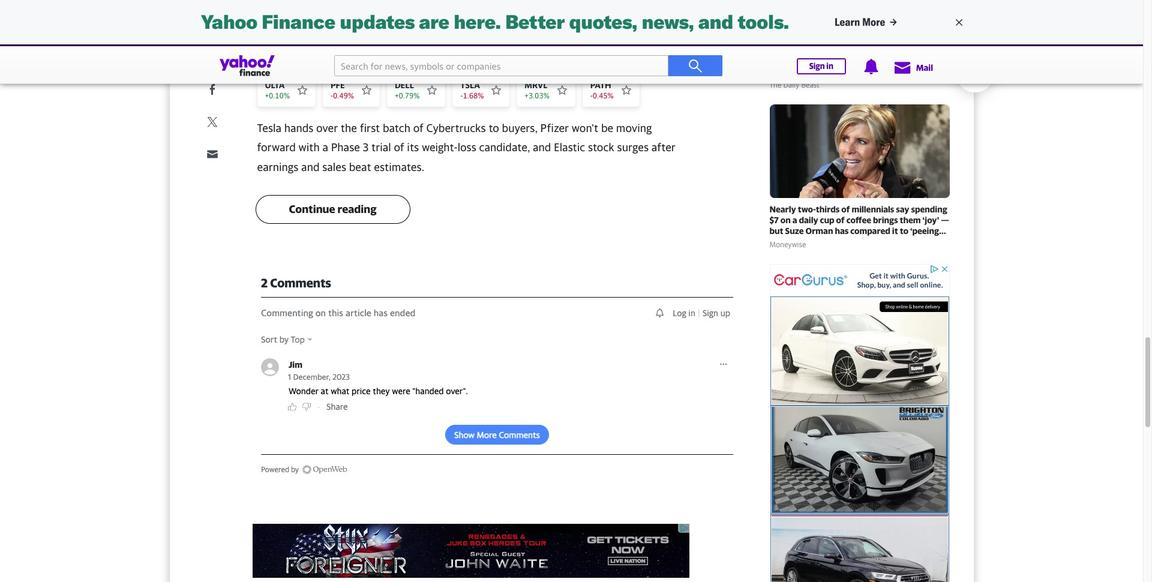 Task type: vqa. For each thing, say whether or not it's contained in the screenshot.
daily
yes



Task type: describe. For each thing, give the bounding box(es) containing it.
entertainment link
[[227, 35, 278, 44]]

finance right the personal
[[714, 65, 743, 75]]

beast
[[801, 81, 820, 90]]

brings
[[873, 215, 898, 225]]

stock
[[588, 141, 615, 154]]

them
[[900, 215, 921, 225]]

used
[[928, 55, 948, 66]]

'peeing
[[910, 226, 939, 236]]

compared
[[851, 226, 891, 236]]

finance link
[[138, 35, 165, 44]]

the
[[770, 81, 782, 90]]

1 vertical spatial mail link
[[894, 56, 933, 78]]

mrvl +3.03%
[[525, 80, 550, 100]]

nearly two-thirds of millennials say spending $7 on a daily cup of coffee brings them 'joy' — but suze orman has compared it to 'peeing $1m down the drain.' who's right? link
[[770, 204, 950, 247]]

+0.10%
[[265, 91, 290, 100]]

screeners
[[626, 65, 662, 75]]

yahoo finance premium logo image
[[599, 66, 608, 75]]

sports
[[185, 35, 208, 44]]

after
[[652, 141, 676, 154]]

0 vertical spatial mail
[[66, 35, 81, 44]]

-
[[331, 91, 333, 100]]

yahoo finance plus
[[526, 65, 596, 75]]

add to watchlist image for dell
[[427, 85, 438, 95]]

personal
[[680, 65, 713, 75]]

first
[[360, 122, 380, 134]]

screeners link
[[626, 58, 662, 80]]

drain.'
[[826, 237, 851, 247]]

beat
[[349, 161, 371, 173]]

phosphorus
[[837, 55, 885, 66]]

moneywise
[[770, 240, 806, 249]]

pfe -0.49%
[[331, 80, 354, 100]]

my portfolio
[[332, 65, 378, 75]]

trial
[[372, 141, 391, 154]]

add to watchlist image for pfe
[[361, 85, 372, 95]]

news for news link to the right
[[445, 65, 465, 75]]

coffee
[[847, 215, 871, 225]]

by
[[770, 66, 780, 76]]

nearly
[[770, 204, 796, 214]]

0 vertical spatial mail link
[[66, 35, 81, 44]]

$1m
[[770, 237, 786, 247]]

Search for news, symbols or companies text field
[[334, 55, 669, 76]]

has
[[835, 226, 849, 236]]

add to watchlist image for ulta
[[297, 85, 308, 95]]

dell
[[395, 80, 414, 90]]

of up its
[[413, 122, 424, 134]]

finance home
[[206, 65, 258, 75]]

ulta
[[265, 80, 285, 90]]

my
[[332, 65, 344, 75]]

spending
[[911, 204, 947, 214]]

1,
[[298, 11, 304, 21]]

millennials
[[852, 204, 894, 214]]

ulta +0.10%
[[265, 80, 290, 100]]

news for news link to the left
[[100, 35, 119, 44]]

2023
[[306, 11, 324, 21]]

over
[[316, 122, 338, 134]]

personal finance link
[[680, 58, 743, 80]]

estimates.
[[374, 161, 424, 173]]

december 1, 2023
[[257, 11, 324, 21]]

sign in link
[[797, 58, 846, 74]]

watchlists
[[276, 65, 314, 75]]

0 vertical spatial home
[[25, 35, 47, 44]]

+3.03%
[[525, 91, 550, 100]]

forward
[[257, 141, 296, 154]]

moving
[[616, 122, 652, 134]]

3
[[363, 141, 369, 154]]

white
[[812, 55, 836, 66]]

1 horizontal spatial advertisement region
[[770, 264, 950, 582]]

videos
[[483, 65, 508, 75]]

u.s.-
[[770, 55, 788, 66]]

add to watchlist image for path
[[621, 85, 632, 95]]

2
[[222, 50, 227, 62]]

more...
[[383, 35, 408, 44]]

add to watchlist image for tsla
[[491, 85, 502, 95]]

1 horizontal spatial mail
[[916, 62, 933, 73]]

notifications image
[[864, 59, 879, 74]]

right?
[[878, 237, 902, 247]]

add to watchlist image for mrvl
[[557, 85, 568, 95]]

munitions
[[887, 55, 927, 66]]

thirds
[[816, 204, 840, 214]]

made
[[788, 55, 810, 66]]

0.49%
[[333, 91, 354, 100]]

portfolio
[[345, 65, 378, 75]]

cup
[[820, 215, 835, 225]]

search image
[[688, 59, 703, 73]]

yahoo
[[526, 65, 549, 75]]

u.s.-made white phosphorus munitions used by israel in lebanon: report link
[[770, 55, 950, 77]]

u.s.-made white phosphorus munitions used by israel in lebanon: report the daily beast
[[770, 55, 948, 90]]

tsla
[[461, 80, 480, 90]]

weight-
[[422, 141, 458, 154]]

hands
[[284, 122, 314, 134]]

a inside nearly two-thirds of millennials say spending $7 on a daily cup of coffee brings them 'joy' — but suze orman has compared it to 'peeing $1m down the drain.' who's right?
[[793, 215, 797, 225]]



Task type: locate. For each thing, give the bounding box(es) containing it.
the down "orman"
[[811, 237, 824, 247]]

news up tsla at the top of page
[[445, 65, 465, 75]]

1 add to watchlist image from the left
[[297, 85, 308, 95]]

of left its
[[394, 141, 404, 154]]

in
[[257, 56, 265, 66]]

won't
[[572, 122, 599, 134]]

mobile
[[340, 35, 364, 44]]

the up phase on the top of page
[[341, 122, 357, 134]]

1 horizontal spatial to
[[900, 226, 909, 236]]

2 add to watchlist image from the left
[[427, 85, 438, 95]]

0 vertical spatial a
[[323, 141, 328, 154]]

1 horizontal spatial the
[[811, 237, 824, 247]]

1 horizontal spatial mail link
[[894, 56, 933, 78]]

this
[[267, 56, 282, 66]]

try the new yahoo finance image
[[797, 61, 933, 78]]

finance left sports
[[138, 35, 165, 44]]

but
[[770, 226, 784, 236]]

search
[[297, 35, 321, 44]]

videos link
[[483, 58, 508, 80]]

4 add to watchlist image from the left
[[621, 85, 632, 95]]

1 horizontal spatial and
[[533, 141, 551, 154]]

tesla hands over the first batch of cybertrucks to buyers, pfizer won't be moving forward with a phase 3 trial of its weight-loss candidate, and elastic stock surges after earnings and sales beat estimates.
[[257, 122, 676, 173]]

nearly two-thirds of millennials say spending $7 on a daily cup of coffee brings them 'joy' — but suze orman has compared it to 'peeing $1m down the drain.' who's right?
[[770, 204, 949, 247]]

fewer ads, better charts, more tools image
[[194, 0, 950, 44]]

1 horizontal spatial in
[[827, 61, 834, 71]]

0 vertical spatial news
[[100, 35, 119, 44]]

sign
[[809, 61, 825, 71]]

continue reading
[[289, 203, 377, 215]]

markets
[[396, 65, 427, 75]]

'joy'
[[923, 215, 939, 225]]

2 link
[[206, 50, 227, 65]]

daily
[[784, 81, 800, 90]]

0 horizontal spatial in
[[805, 66, 812, 76]]

say
[[896, 204, 910, 214]]

a right "with"
[[323, 141, 328, 154]]

the inside nearly two-thirds of millennials say spending $7 on a daily cup of coffee brings them 'joy' — but suze orman has compared it to 'peeing $1m down the drain.' who's right?
[[811, 237, 824, 247]]

mail
[[66, 35, 81, 44], [916, 62, 933, 73]]

3 add to watchlist image from the left
[[557, 85, 568, 95]]

2 add to watchlist image from the left
[[491, 85, 502, 95]]

cybertrucks
[[426, 122, 486, 134]]

and down "with"
[[301, 161, 320, 173]]

entertainment
[[227, 35, 278, 44]]

a right on
[[793, 215, 797, 225]]

suze
[[785, 226, 804, 236]]

daily
[[799, 215, 818, 225]]

1 add to watchlist image from the left
[[361, 85, 372, 95]]

mail right notifications image
[[916, 62, 933, 73]]

of up has
[[836, 215, 845, 225]]

mail link right home link
[[66, 35, 81, 44]]

mail link right notifications image
[[894, 56, 933, 78]]

to inside tesla hands over the first batch of cybertrucks to buyers, pfizer won't be moving forward with a phase 3 trial of its weight-loss candidate, and elastic stock surges after earnings and sales beat estimates.
[[489, 122, 499, 134]]

add to watchlist image down videos
[[491, 85, 502, 95]]

news link left videos link
[[445, 58, 465, 80]]

1 horizontal spatial home
[[236, 65, 258, 75]]

in this article:
[[257, 56, 311, 66]]

0 vertical spatial and
[[533, 141, 551, 154]]

finance left plus
[[550, 65, 579, 75]]

orman
[[806, 226, 833, 236]]

of
[[413, 122, 424, 134], [394, 141, 404, 154], [842, 204, 850, 214], [836, 215, 845, 225]]

1 horizontal spatial news link
[[445, 58, 465, 80]]

mail right home link
[[66, 35, 81, 44]]

december
[[257, 11, 296, 21]]

to up candidate,
[[489, 122, 499, 134]]

mobile link
[[340, 35, 364, 44]]

lebanon:
[[814, 66, 851, 76]]

1 vertical spatial home
[[236, 65, 258, 75]]

0 horizontal spatial news link
[[100, 35, 119, 44]]

1 vertical spatial to
[[900, 226, 909, 236]]

elastic
[[554, 141, 585, 154]]

add to watchlist image right path
[[621, 85, 632, 95]]

0 horizontal spatial home
[[25, 35, 47, 44]]

0 horizontal spatial the
[[341, 122, 357, 134]]

in inside u.s.-made white phosphorus munitions used by israel in lebanon: report the daily beast
[[805, 66, 812, 76]]

1 vertical spatial a
[[793, 215, 797, 225]]

—
[[941, 215, 949, 225]]

1 vertical spatial news link
[[445, 58, 465, 80]]

article:
[[283, 56, 311, 66]]

of up coffee
[[842, 204, 850, 214]]

in up the beast
[[805, 66, 812, 76]]

home inside 'link'
[[236, 65, 258, 75]]

report
[[852, 66, 880, 76]]

two-
[[798, 204, 816, 214]]

path
[[590, 80, 611, 90]]

1 vertical spatial and
[[301, 161, 320, 173]]

advertisement region
[[770, 264, 950, 582], [253, 524, 690, 578]]

0 horizontal spatial news
[[100, 35, 119, 44]]

add to watchlist image down watchlists
[[297, 85, 308, 95]]

0 horizontal spatial to
[[489, 122, 499, 134]]

sales
[[322, 161, 346, 173]]

1 horizontal spatial add to watchlist image
[[427, 85, 438, 95]]

add to watchlist image right dell
[[427, 85, 438, 95]]

news
[[100, 35, 119, 44], [445, 65, 465, 75]]

a
[[323, 141, 328, 154], [793, 215, 797, 225]]

0 vertical spatial news link
[[100, 35, 119, 44]]

continue reading link
[[255, 195, 410, 224]]

finance inside 'link'
[[206, 65, 234, 75]]

in right "sign"
[[827, 61, 834, 71]]

0 vertical spatial to
[[489, 122, 499, 134]]

buyers,
[[502, 122, 538, 134]]

finance down '2' link
[[206, 65, 234, 75]]

israel
[[781, 66, 803, 76]]

pfizer
[[541, 122, 569, 134]]

on
[[781, 215, 791, 225]]

0 vertical spatial the
[[341, 122, 357, 134]]

personal finance
[[680, 65, 743, 75]]

0 horizontal spatial a
[[323, 141, 328, 154]]

news link left finance link on the left top
[[100, 35, 119, 44]]

1 vertical spatial news
[[445, 65, 465, 75]]

add to watchlist image
[[361, 85, 372, 95], [491, 85, 502, 95], [557, 85, 568, 95], [621, 85, 632, 95]]

news left finance link on the left top
[[100, 35, 119, 44]]

add to watchlist image down portfolio
[[361, 85, 372, 95]]

more... link
[[383, 35, 408, 44]]

add to watchlist image down 'yahoo finance plus' at top
[[557, 85, 568, 95]]

watchlists link
[[276, 58, 314, 80]]

home link
[[8, 34, 47, 44]]

in
[[827, 61, 834, 71], [805, 66, 812, 76]]

yahoo finance plus link
[[526, 58, 608, 83]]

to inside nearly two-thirds of millennials say spending $7 on a daily cup of coffee brings them 'joy' — but suze orman has compared it to 'peeing $1m down the drain.' who's right?
[[900, 226, 909, 236]]

batch
[[383, 122, 411, 134]]

mail link
[[66, 35, 81, 44], [894, 56, 933, 78]]

candidate,
[[479, 141, 530, 154]]

with
[[299, 141, 320, 154]]

a inside tesla hands over the first batch of cybertrucks to buyers, pfizer won't be moving forward with a phase 3 trial of its weight-loss candidate, and elastic stock surges after earnings and sales beat estimates.
[[323, 141, 328, 154]]

to right it
[[900, 226, 909, 236]]

sign in
[[809, 61, 834, 71]]

0 horizontal spatial add to watchlist image
[[297, 85, 308, 95]]

surges
[[617, 141, 649, 154]]

home
[[25, 35, 47, 44], [236, 65, 258, 75]]

1 horizontal spatial news
[[445, 65, 465, 75]]

be
[[601, 122, 614, 134]]

who's
[[852, 237, 876, 247]]

the inside tesla hands over the first batch of cybertrucks to buyers, pfizer won't be moving forward with a phase 3 trial of its weight-loss candidate, and elastic stock surges after earnings and sales beat estimates.
[[341, 122, 357, 134]]

1 horizontal spatial a
[[793, 215, 797, 225]]

0 horizontal spatial mail link
[[66, 35, 81, 44]]

0 horizontal spatial and
[[301, 161, 320, 173]]

reading
[[338, 203, 377, 215]]

$7
[[770, 215, 779, 225]]

and down pfizer
[[533, 141, 551, 154]]

search link
[[297, 35, 321, 44]]

0 horizontal spatial advertisement region
[[253, 524, 690, 578]]

1 vertical spatial the
[[811, 237, 824, 247]]

pfe
[[331, 80, 345, 90]]

1 vertical spatial mail
[[916, 62, 933, 73]]

continue
[[289, 203, 335, 215]]

add to watchlist image
[[297, 85, 308, 95], [427, 85, 438, 95]]

0 horizontal spatial mail
[[66, 35, 81, 44]]

my portfolio link
[[332, 58, 378, 80]]



